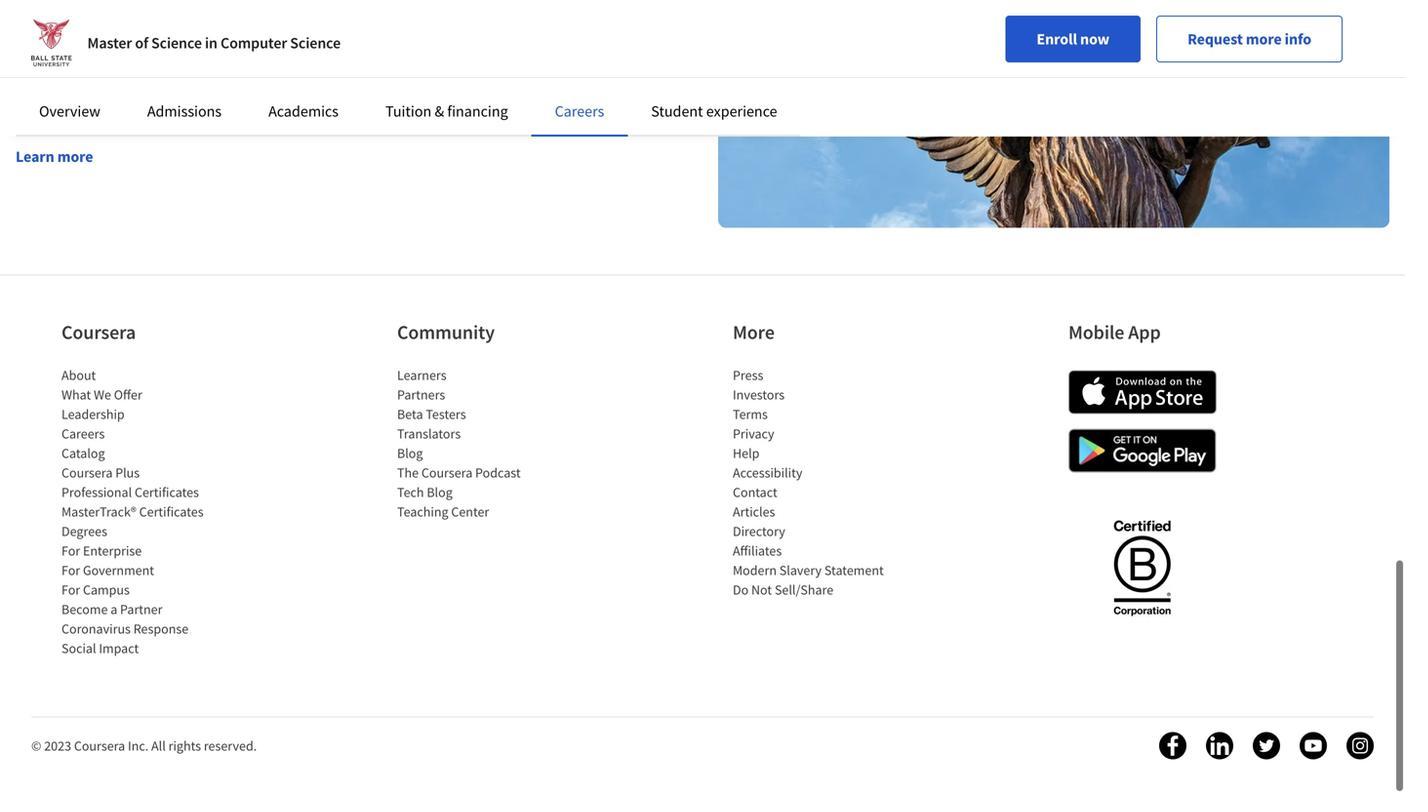 Task type: locate. For each thing, give the bounding box(es) containing it.
plus
[[115, 465, 140, 482]]

1 vertical spatial certificates
[[139, 504, 204, 522]]

in up globally
[[205, 33, 218, 53]]

in for master of science in computer science graduates become part of ball state's vibrant alumni network, connecting with thousands globally across diverse fields and unlocking invaluable career opportunities.
[[132, 52, 144, 71]]

0 horizontal spatial master
[[16, 52, 59, 71]]

request
[[1188, 29, 1244, 49]]

careers inside about what we offer leadership careers catalog coursera plus professional certificates mastertrack® certificates degrees for enterprise for government for campus become a partner coronavirus response social impact
[[62, 426, 105, 443]]

0 horizontal spatial more
[[57, 147, 93, 167]]

master up with
[[87, 33, 132, 53]]

list containing about
[[62, 366, 227, 659]]

app
[[1129, 321, 1161, 345]]

1 horizontal spatial master
[[87, 33, 132, 53]]

0 vertical spatial careers link
[[555, 102, 605, 121]]

careers down career in the left of the page
[[555, 102, 605, 121]]

more right the learn
[[57, 147, 93, 167]]

tuition & financing
[[386, 102, 508, 121]]

careers link up the catalog link
[[62, 426, 105, 443]]

in inside 'master of science in computer science graduates become part of ball state's vibrant alumni network, connecting with thousands globally across diverse fields and unlocking invaluable career opportunities.'
[[132, 52, 144, 71]]

request more info button
[[1157, 16, 1343, 62]]

ball
[[439, 52, 464, 71]]

unlocking
[[412, 75, 477, 95]]

offer
[[114, 387, 142, 404]]

student experience link
[[651, 102, 778, 121]]

2023
[[44, 738, 71, 756]]

coursera inside about what we offer leadership careers catalog coursera plus professional certificates mastertrack® certificates degrees for enterprise for government for campus become a partner coronavirus response social impact
[[62, 465, 113, 482]]

© 2023 coursera inc. all rights reserved.
[[31, 738, 257, 756]]

1 vertical spatial more
[[57, 147, 93, 167]]

teaching
[[397, 504, 449, 522]]

enroll now
[[1037, 29, 1110, 49]]

admissions link
[[147, 102, 222, 121]]

2 for from the top
[[62, 563, 80, 580]]

science up diverse
[[290, 33, 341, 53]]

1 list from the left
[[62, 366, 227, 659]]

0 horizontal spatial computer
[[147, 52, 213, 71]]

careers
[[555, 102, 605, 121], [62, 426, 105, 443]]

blog up the
[[397, 445, 423, 463]]

get it on google play image
[[1069, 430, 1217, 474]]

list containing learners
[[397, 366, 563, 522]]

articles
[[733, 504, 776, 522]]

learn
[[16, 147, 54, 167]]

blog up teaching center link
[[427, 484, 453, 502]]

do not sell/share link
[[733, 582, 834, 600]]

translators link
[[397, 426, 461, 443]]

directory
[[733, 523, 786, 541]]

coursera linkedin image
[[1207, 733, 1234, 761]]

1 horizontal spatial computer
[[221, 33, 287, 53]]

0 vertical spatial careers
[[555, 102, 605, 121]]

affiliates link
[[733, 543, 782, 561]]

1 vertical spatial for
[[62, 563, 80, 580]]

government
[[83, 563, 154, 580]]

of up connecting
[[62, 52, 75, 71]]

science up with
[[79, 52, 129, 71]]

help link
[[733, 445, 760, 463]]

computer up thousands
[[147, 52, 213, 71]]

academics link
[[269, 102, 339, 121]]

professional certificates link
[[62, 484, 199, 502]]

network,
[[613, 52, 671, 71]]

learners partners beta testers translators blog the coursera podcast tech blog teaching center
[[397, 367, 521, 522]]

0 vertical spatial for
[[62, 543, 80, 561]]

2 list from the left
[[397, 366, 563, 522]]

master for master of science in computer science graduates become part of ball state's vibrant alumni network, connecting with thousands globally across diverse fields and unlocking invaluable career opportunities.
[[16, 52, 59, 71]]

of left ball
[[423, 52, 436, 71]]

certificates down "professional certificates" link
[[139, 504, 204, 522]]

professional
[[62, 484, 132, 502]]

partner
[[120, 602, 163, 619]]

coursera down catalog
[[62, 465, 113, 482]]

certificates up mastertrack® certificates 'link'
[[135, 484, 199, 502]]

about
[[62, 367, 96, 385]]

1 horizontal spatial careers link
[[555, 102, 605, 121]]

0 horizontal spatial blog
[[397, 445, 423, 463]]

science
[[151, 33, 202, 53], [290, 33, 341, 53], [79, 52, 129, 71], [216, 52, 266, 71]]

2 vertical spatial for
[[62, 582, 80, 600]]

state's
[[468, 52, 511, 71]]

more for request
[[1247, 29, 1282, 49]]

1 for from the top
[[62, 543, 80, 561]]

globally
[[195, 75, 247, 95]]

of
[[135, 33, 148, 53], [62, 52, 75, 71], [423, 52, 436, 71]]

1 horizontal spatial in
[[205, 33, 218, 53]]

sell/share
[[775, 582, 834, 600]]

mastertrack® certificates link
[[62, 504, 204, 522]]

overview
[[39, 102, 100, 121]]

0 horizontal spatial careers link
[[62, 426, 105, 443]]

enroll
[[1037, 29, 1078, 49]]

1 horizontal spatial list
[[397, 366, 563, 522]]

press investors terms privacy help accessibility contact articles directory affiliates modern slavery statement do not sell/share
[[733, 367, 884, 600]]

coursera twitter image
[[1254, 733, 1281, 761]]

1 vertical spatial careers
[[62, 426, 105, 443]]

degrees
[[62, 523, 107, 541]]

affiliates
[[733, 543, 782, 561]]

for
[[62, 543, 80, 561], [62, 563, 80, 580], [62, 582, 80, 600]]

1 horizontal spatial blog
[[427, 484, 453, 502]]

of up thousands
[[135, 33, 148, 53]]

careers up the catalog link
[[62, 426, 105, 443]]

1 horizontal spatial of
[[135, 33, 148, 53]]

0 horizontal spatial in
[[132, 52, 144, 71]]

0 vertical spatial more
[[1247, 29, 1282, 49]]

computer inside 'master of science in computer science graduates become part of ball state's vibrant alumni network, connecting with thousands globally across diverse fields and unlocking invaluable career opportunities.'
[[147, 52, 213, 71]]

with
[[91, 75, 120, 95]]

3 list from the left
[[733, 366, 899, 601]]

for up for campus link
[[62, 563, 80, 580]]

master inside 'master of science in computer science graduates become part of ball state's vibrant alumni network, connecting with thousands globally across diverse fields and unlocking invaluable career opportunities.'
[[16, 52, 59, 71]]

coursera youtube image
[[1300, 733, 1328, 761]]

list containing press
[[733, 366, 899, 601]]

blog
[[397, 445, 423, 463], [427, 484, 453, 502]]

list for coursera
[[62, 366, 227, 659]]

fields
[[346, 75, 381, 95]]

admissions
[[147, 102, 222, 121]]

vibrant
[[514, 52, 561, 71]]

for down the degrees link
[[62, 543, 80, 561]]

list for community
[[397, 366, 563, 522]]

tuition & financing link
[[386, 102, 508, 121]]

master
[[87, 33, 132, 53], [16, 52, 59, 71]]

science up globally
[[216, 52, 266, 71]]

about link
[[62, 367, 96, 385]]

more inside button
[[1247, 29, 1282, 49]]

directory link
[[733, 523, 786, 541]]

careers link down career in the left of the page
[[555, 102, 605, 121]]

1 horizontal spatial more
[[1247, 29, 1282, 49]]

articles link
[[733, 504, 776, 522]]

mobile
[[1069, 321, 1125, 345]]

1 vertical spatial blog
[[427, 484, 453, 502]]

master up connecting
[[16, 52, 59, 71]]

computer up across
[[221, 33, 287, 53]]

blog link
[[397, 445, 423, 463]]

response
[[133, 621, 189, 639]]

in up thousands
[[132, 52, 144, 71]]

for up 'become'
[[62, 582, 80, 600]]

0 horizontal spatial careers
[[62, 426, 105, 443]]

0 horizontal spatial of
[[62, 52, 75, 71]]

accessibility
[[733, 465, 803, 482]]

computer
[[221, 33, 287, 53], [147, 52, 213, 71]]

coursera
[[62, 321, 136, 345], [62, 465, 113, 482], [422, 465, 473, 482], [74, 738, 125, 756]]

thousands
[[123, 75, 192, 95]]

coursera inside learners partners beta testers translators blog the coursera podcast tech blog teaching center
[[422, 465, 473, 482]]

coursera up 'tech blog' link in the bottom left of the page
[[422, 465, 473, 482]]

and
[[384, 75, 409, 95]]

certificates
[[135, 484, 199, 502], [139, 504, 204, 522]]

1 horizontal spatial careers
[[555, 102, 605, 121]]

more left the info
[[1247, 29, 1282, 49]]

2 horizontal spatial of
[[423, 52, 436, 71]]

0 horizontal spatial list
[[62, 366, 227, 659]]

2 horizontal spatial list
[[733, 366, 899, 601]]

graduates
[[269, 52, 334, 71]]

learn more
[[16, 147, 93, 167]]

partners link
[[397, 387, 445, 404]]

list
[[62, 366, 227, 659], [397, 366, 563, 522], [733, 366, 899, 601]]

press
[[733, 367, 764, 385]]



Task type: describe. For each thing, give the bounding box(es) containing it.
center
[[451, 504, 489, 522]]

the
[[397, 465, 419, 482]]

career
[[551, 75, 592, 95]]

coursera up about
[[62, 321, 136, 345]]

catalog
[[62, 445, 105, 463]]

now
[[1081, 29, 1110, 49]]

coursera plus link
[[62, 465, 140, 482]]

community
[[397, 321, 495, 345]]

master of science in computer science graduates become part of ball state's vibrant alumni network, connecting with thousands globally across diverse fields and unlocking invaluable career opportunities.
[[16, 52, 671, 118]]

coursera instagram image
[[1347, 733, 1375, 761]]

tech
[[397, 484, 424, 502]]

of for master of science in computer science
[[135, 33, 148, 53]]

catalog link
[[62, 445, 105, 463]]

for campus link
[[62, 582, 130, 600]]

testers
[[426, 406, 466, 424]]

about what we offer leadership careers catalog coursera plus professional certificates mastertrack® certificates degrees for enterprise for government for campus become a partner coronavirus response social impact
[[62, 367, 204, 658]]

©
[[31, 738, 41, 756]]

part
[[393, 52, 420, 71]]

coursera left the 'inc.' in the left of the page
[[74, 738, 125, 756]]

social
[[62, 641, 96, 658]]

enroll now button
[[1006, 16, 1141, 62]]

more for learn
[[57, 147, 93, 167]]

coursera facebook image
[[1160, 733, 1187, 761]]

modern
[[733, 563, 777, 580]]

a
[[111, 602, 117, 619]]

partners
[[397, 387, 445, 404]]

0 vertical spatial blog
[[397, 445, 423, 463]]

info
[[1285, 29, 1312, 49]]

learn more link
[[16, 147, 93, 167]]

accessibility link
[[733, 465, 803, 482]]

leadership link
[[62, 406, 125, 424]]

podcast
[[476, 465, 521, 482]]

become a partner link
[[62, 602, 163, 619]]

mobile app
[[1069, 321, 1161, 345]]

teaching center link
[[397, 504, 489, 522]]

tech blog link
[[397, 484, 453, 502]]

coronavirus response link
[[62, 621, 189, 639]]

master for master of science in computer science
[[87, 33, 132, 53]]

translators
[[397, 426, 461, 443]]

of for master of science in computer science graduates become part of ball state's vibrant alumni network, connecting with thousands globally across diverse fields and unlocking invaluable career opportunities.
[[62, 52, 75, 71]]

overview link
[[39, 102, 100, 121]]

master of science in computer science
[[87, 33, 341, 53]]

computer for master of science in computer science
[[221, 33, 287, 53]]

beta testers link
[[397, 406, 466, 424]]

investors link
[[733, 387, 785, 404]]

learners
[[397, 367, 447, 385]]

statement
[[825, 563, 884, 580]]

student
[[651, 102, 703, 121]]

1 vertical spatial careers link
[[62, 426, 105, 443]]

diverse
[[295, 75, 342, 95]]

academics
[[269, 102, 339, 121]]

what
[[62, 387, 91, 404]]

science up thousands
[[151, 33, 202, 53]]

rights
[[169, 738, 201, 756]]

contact link
[[733, 484, 778, 502]]

in for master of science in computer science
[[205, 33, 218, 53]]

download on the app store image
[[1069, 371, 1217, 415]]

slavery
[[780, 563, 822, 580]]

request more info
[[1188, 29, 1312, 49]]

social impact link
[[62, 641, 139, 658]]

modern slavery statement link
[[733, 563, 884, 580]]

become
[[338, 52, 390, 71]]

opportunities.
[[16, 98, 109, 118]]

experience
[[707, 102, 778, 121]]

list for more
[[733, 366, 899, 601]]

all
[[151, 738, 166, 756]]

mastertrack®
[[62, 504, 137, 522]]

3 for from the top
[[62, 582, 80, 600]]

do
[[733, 582, 749, 600]]

beta
[[397, 406, 423, 424]]

terms link
[[733, 406, 768, 424]]

impact
[[99, 641, 139, 658]]

across
[[250, 75, 292, 95]]

more
[[733, 321, 775, 345]]

not
[[752, 582, 772, 600]]

logo of certified b corporation image
[[1103, 510, 1183, 627]]

leadership
[[62, 406, 125, 424]]

ball state university logo image
[[31, 20, 72, 66]]

for government link
[[62, 563, 154, 580]]

we
[[94, 387, 111, 404]]

alumni
[[564, 52, 609, 71]]

terms
[[733, 406, 768, 424]]

coronavirus
[[62, 621, 131, 639]]

help
[[733, 445, 760, 463]]

tuition
[[386, 102, 432, 121]]

student experience
[[651, 102, 778, 121]]

privacy link
[[733, 426, 775, 443]]

press link
[[733, 367, 764, 385]]

campus
[[83, 582, 130, 600]]

computer for master of science in computer science graduates become part of ball state's vibrant alumni network, connecting with thousands globally across diverse fields and unlocking invaluable career opportunities.
[[147, 52, 213, 71]]

0 vertical spatial certificates
[[135, 484, 199, 502]]

enterprise
[[83, 543, 142, 561]]

reserved.
[[204, 738, 257, 756]]



Task type: vqa. For each thing, say whether or not it's contained in the screenshot.
Data Scientist Extract And Analyze Data To Make Informed Business Decisions.
no



